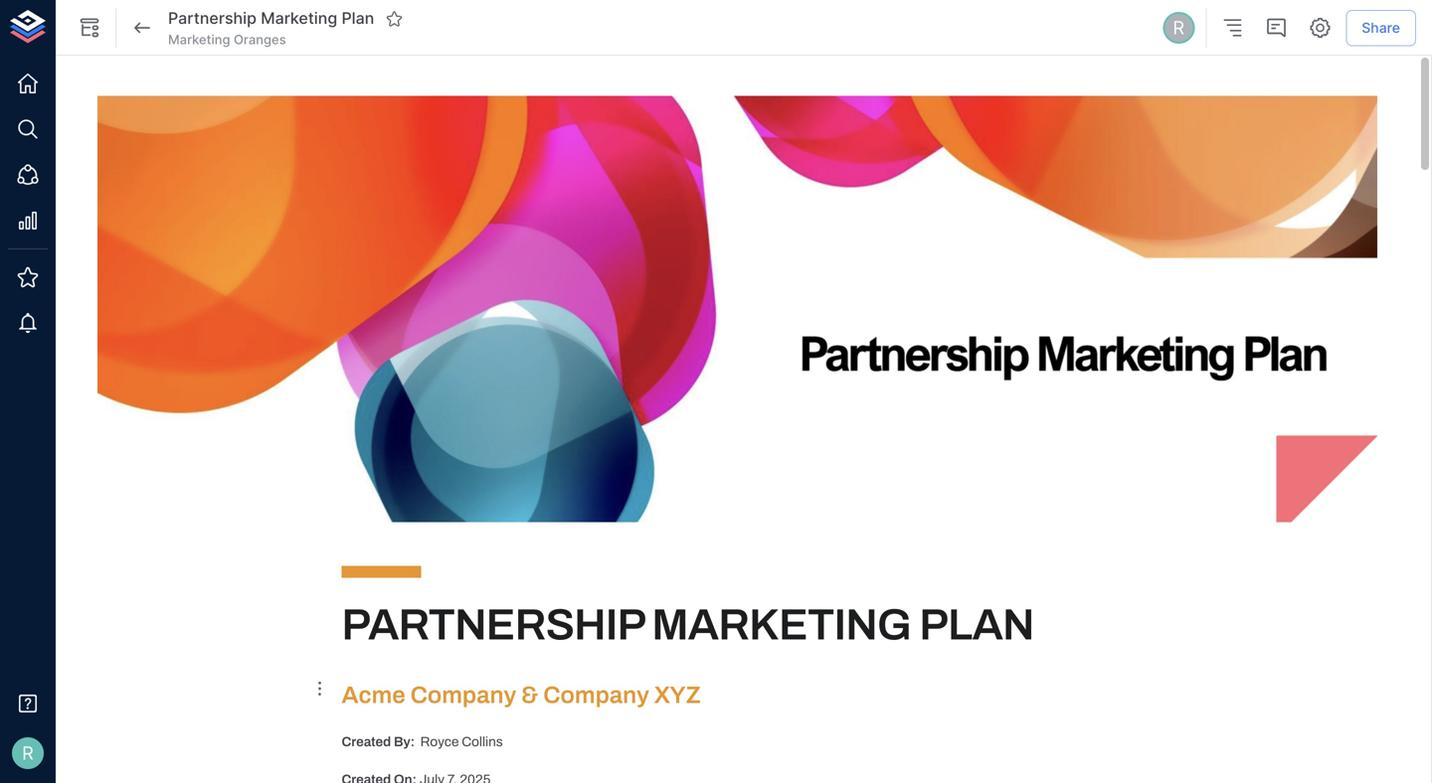 Task type: vqa. For each thing, say whether or not it's contained in the screenshot.
the topmost Marketing
yes



Task type: describe. For each thing, give the bounding box(es) containing it.
&
[[521, 683, 539, 709]]

partnership marketing plan
[[168, 9, 374, 28]]

collins
[[462, 735, 503, 750]]

settings image
[[1308, 16, 1332, 40]]

marketing
[[652, 602, 911, 649]]

created by: royce collins
[[342, 735, 503, 750]]

0 vertical spatial marketing
[[261, 9, 337, 28]]

partnership marketing plan
[[342, 602, 1034, 649]]

1 horizontal spatial r
[[1173, 17, 1185, 39]]

show wiki image
[[78, 16, 101, 40]]

xyz
[[654, 683, 701, 709]]

acme
[[342, 683, 406, 709]]

partnership
[[342, 602, 644, 649]]

plan
[[919, 602, 1034, 649]]

go back image
[[130, 16, 154, 40]]

2 company from the left
[[543, 683, 649, 709]]

created
[[342, 735, 391, 750]]

marketing oranges
[[168, 32, 286, 47]]

comments image
[[1264, 16, 1288, 40]]

1 company from the left
[[410, 683, 516, 709]]

1 vertical spatial r
[[22, 743, 34, 765]]

acme company & company xyz
[[342, 683, 701, 709]]



Task type: locate. For each thing, give the bounding box(es) containing it.
1 vertical spatial marketing
[[168, 32, 230, 47]]

marketing
[[261, 9, 337, 28], [168, 32, 230, 47]]

1 horizontal spatial company
[[543, 683, 649, 709]]

plan
[[342, 9, 374, 28]]

partnership
[[168, 9, 257, 28]]

0 horizontal spatial company
[[410, 683, 516, 709]]

company right the & on the left
[[543, 683, 649, 709]]

by:
[[394, 735, 415, 750]]

company
[[410, 683, 516, 709], [543, 683, 649, 709]]

r button
[[1160, 9, 1198, 47], [6, 732, 50, 776]]

0 vertical spatial r button
[[1160, 9, 1198, 47]]

1 vertical spatial r button
[[6, 732, 50, 776]]

0 horizontal spatial r
[[22, 743, 34, 765]]

oranges
[[234, 32, 286, 47]]

marketing oranges link
[[168, 31, 286, 49]]

royce
[[420, 735, 459, 750]]

0 horizontal spatial marketing
[[168, 32, 230, 47]]

marketing up oranges
[[261, 9, 337, 28]]

1 horizontal spatial r button
[[1160, 9, 1198, 47]]

company up the collins at the bottom of page
[[410, 683, 516, 709]]

marketing down partnership
[[168, 32, 230, 47]]

share button
[[1346, 10, 1416, 46]]

0 vertical spatial r
[[1173, 17, 1185, 39]]

favorite image
[[385, 10, 403, 28]]

0 horizontal spatial r button
[[6, 732, 50, 776]]

1 horizontal spatial marketing
[[261, 9, 337, 28]]

table of contents image
[[1221, 16, 1245, 40]]

r
[[1173, 17, 1185, 39], [22, 743, 34, 765]]

share
[[1362, 19, 1400, 36]]



